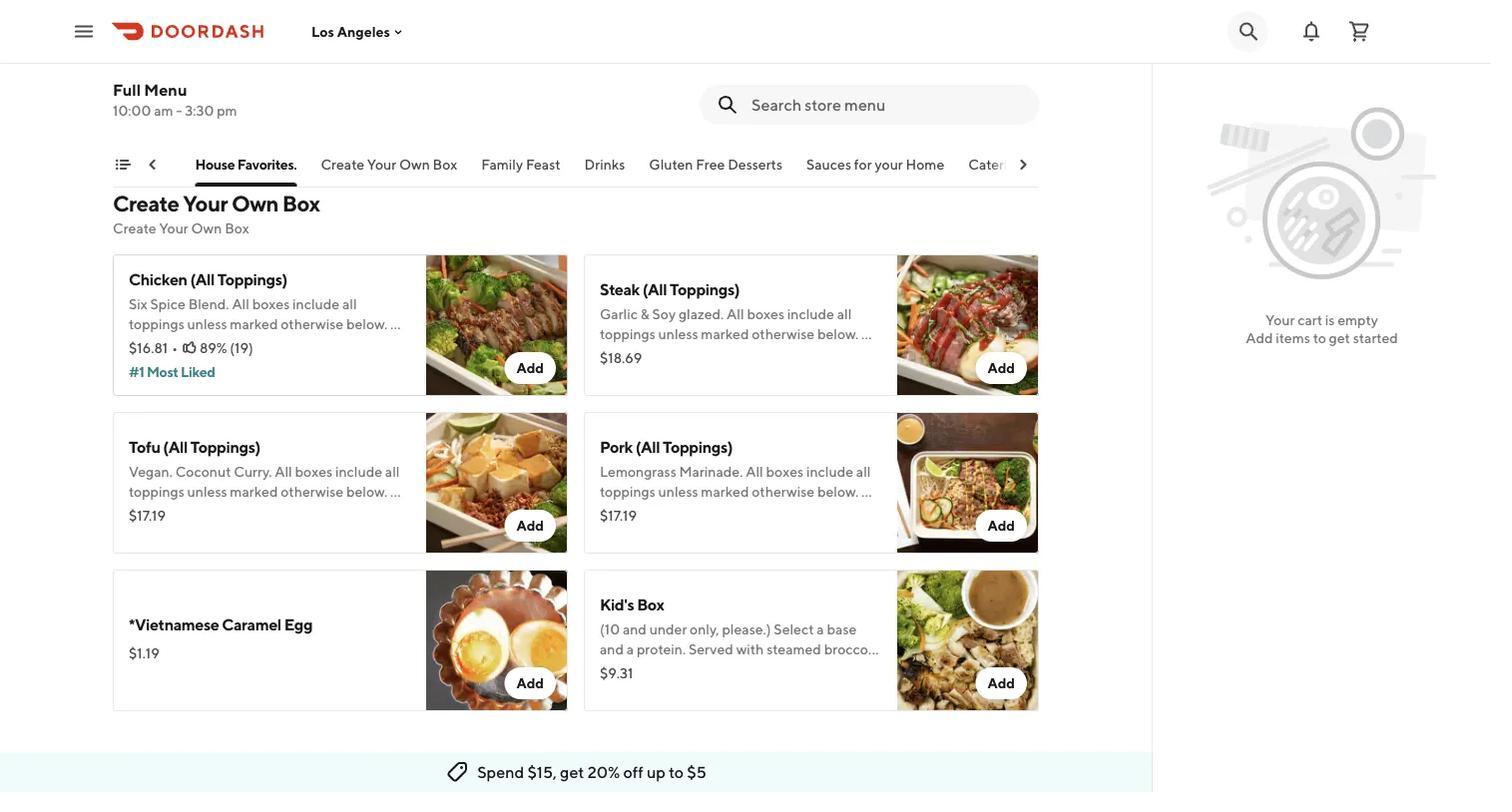 Task type: vqa. For each thing, say whether or not it's contained in the screenshot.


Task type: describe. For each thing, give the bounding box(es) containing it.
$1.19
[[129, 645, 160, 662]]

drinks button
[[585, 155, 625, 187]]

box inside kid's box (10 and under only, please.)  select a base and a protein.  served with steamed broccoli and caramel sauce.
[[637, 595, 664, 614]]

bean
[[332, 42, 365, 59]]

am
[[154, 102, 173, 119]]

veggie green curry image
[[426, 0, 568, 133]]

caramel
[[222, 615, 281, 634]]

$9.31
[[600, 665, 633, 682]]

most
[[147, 364, 178, 380]]

Item Search search field
[[752, 94, 1023, 116]]

chicken (all toppings)
[[129, 270, 287, 289]]

with
[[736, 641, 764, 658]]

broccoli
[[824, 641, 876, 658]]

add for pork (all toppings)
[[988, 518, 1015, 534]]

*vietnamese caramel egg
[[129, 615, 313, 634]]

toppings) for pork (all toppings)
[[663, 438, 733, 457]]

your inside your cart is empty add items to get started
[[1266, 312, 1295, 328]]

shallots
[[129, 82, 179, 99]]

veggie green curry green curry, vegetable deluxe, bean sprouts, fresh herbs, peanuts, lime & fried shallots
[[129, 16, 404, 99]]

your inside button
[[367, 156, 397, 173]]

$15,
[[527, 763, 557, 782]]

add inside your cart is empty add items to get started
[[1246, 330, 1273, 346]]

catering salads & sides button
[[969, 155, 1117, 187]]

-
[[176, 102, 182, 119]]

20%
[[588, 763, 620, 782]]

89%
[[200, 340, 227, 356]]

family feast
[[481, 156, 561, 173]]

house favorites.
[[195, 156, 297, 173]]

$18.69
[[600, 350, 642, 366]]

empty
[[1338, 312, 1379, 328]]

toppings) for chicken (all toppings)
[[217, 270, 287, 289]]

2 vertical spatial create
[[113, 220, 156, 237]]

$5
[[687, 763, 707, 782]]

desserts
[[728, 156, 783, 173]]

kid's box (10 and under only, please.)  select a base and a protein.  served with steamed broccoli and caramel sauce.
[[600, 595, 876, 678]]

0 vertical spatial a
[[817, 621, 824, 638]]

$12.44
[[129, 86, 171, 103]]

*vietnamese
[[129, 615, 219, 634]]

create your own box button
[[321, 155, 458, 187]]

toppings) for steak (all toppings)
[[670, 280, 740, 299]]

steak (all toppings) image
[[897, 255, 1039, 396]]

notification bell image
[[1300, 19, 1324, 43]]

sprouts,
[[129, 62, 181, 79]]

& inside veggie green curry green curry, vegetable deluxe, bean sprouts, fresh herbs, peanuts, lime & fried shallots
[[359, 62, 368, 79]]

get inside your cart is empty add items to get started
[[1329, 330, 1351, 346]]

tofu (all toppings)
[[129, 438, 260, 457]]

0 horizontal spatial own
[[191, 220, 222, 237]]

select
[[774, 621, 814, 638]]

los
[[311, 23, 334, 40]]

(all for tofu
[[163, 438, 188, 457]]

scroll menu navigation left image
[[145, 157, 161, 173]]

chicken
[[129, 270, 187, 289]]

under
[[650, 621, 687, 638]]

free
[[696, 156, 725, 173]]

#1
[[129, 364, 144, 380]]

house
[[195, 156, 235, 173]]

(all for pork
[[636, 438, 660, 457]]

#1 most liked
[[129, 364, 215, 380]]

add button for *vietnamese caramel egg
[[505, 668, 556, 700]]

0 vertical spatial and
[[623, 621, 647, 638]]

own for create your own box create your own box
[[231, 191, 278, 217]]

catering
[[969, 156, 1024, 173]]

spend
[[477, 763, 524, 782]]

favorites.
[[237, 156, 297, 173]]

angeles
[[337, 23, 390, 40]]

drinks
[[585, 156, 625, 173]]

veggie
[[129, 16, 178, 35]]

full menu 10:00 am - 3:30 pm
[[113, 80, 237, 119]]

home
[[906, 156, 945, 173]]

$16.81 •
[[129, 340, 178, 356]]

is
[[1326, 312, 1335, 328]]

los angeles button
[[311, 23, 406, 40]]

create your own box create your own box
[[113, 191, 320, 237]]

pork (all toppings) image
[[897, 412, 1039, 554]]

kid's box image
[[897, 570, 1039, 712]]

your
[[875, 156, 903, 173]]

•
[[172, 340, 178, 356]]

your up chicken
[[159, 220, 188, 237]]

spring rolls
[[96, 156, 171, 173]]

sauces
[[807, 156, 852, 173]]

1 vertical spatial get
[[560, 763, 584, 782]]

sides
[[1083, 156, 1117, 173]]

up
[[647, 763, 666, 782]]

family feast button
[[481, 155, 561, 187]]

create your own box
[[321, 156, 458, 173]]

vegetable
[[213, 42, 278, 59]]

$17.19 for tofu
[[129, 508, 166, 524]]



Task type: locate. For each thing, give the bounding box(es) containing it.
2 vertical spatial own
[[191, 220, 222, 237]]

1 horizontal spatial green
[[181, 16, 225, 35]]

for
[[854, 156, 872, 173]]

pm
[[217, 102, 237, 119]]

egg
[[284, 615, 313, 634]]

(all right tofu at the left of page
[[163, 438, 188, 457]]

salads
[[1027, 156, 1068, 173]]

create for create your own box
[[321, 156, 364, 173]]

0 vertical spatial to
[[1313, 330, 1327, 346]]

0 horizontal spatial $17.19
[[129, 508, 166, 524]]

(all for steak
[[643, 280, 667, 299]]

(all for chicken
[[190, 270, 215, 289]]

0 vertical spatial create
[[321, 156, 364, 173]]

get
[[1329, 330, 1351, 346], [560, 763, 584, 782]]

rolls
[[140, 156, 171, 173]]

1 vertical spatial a
[[627, 641, 634, 658]]

(all
[[190, 270, 215, 289], [643, 280, 667, 299], [163, 438, 188, 457], [636, 438, 660, 457]]

1 $17.19 from the left
[[129, 508, 166, 524]]

add button for pork (all toppings)
[[976, 510, 1027, 542]]

0 horizontal spatial get
[[560, 763, 584, 782]]

and right (10
[[623, 621, 647, 638]]

only,
[[690, 621, 719, 638]]

spring rolls button
[[96, 155, 171, 187]]

los angeles
[[311, 23, 390, 40]]

own up chicken (all toppings)
[[191, 220, 222, 237]]

please.)
[[722, 621, 771, 638]]

1 horizontal spatial to
[[1313, 330, 1327, 346]]

*vietnamese caramel egg image
[[426, 570, 568, 712]]

add for *vietnamese caramel egg
[[517, 675, 544, 692]]

gluten free desserts button
[[649, 155, 783, 187]]

& inside catering salads & sides button
[[1071, 156, 1080, 173]]

1 vertical spatial own
[[231, 191, 278, 217]]

& left sides
[[1071, 156, 1080, 173]]

0 items, open order cart image
[[1348, 19, 1372, 43]]

toppings) for tofu (all toppings)
[[190, 438, 260, 457]]

& right 'lime'
[[359, 62, 368, 79]]

off
[[624, 763, 644, 782]]

0 vertical spatial &
[[359, 62, 368, 79]]

box up chicken (all toppings)
[[225, 220, 249, 237]]

toppings) down liked
[[190, 438, 260, 457]]

toppings) right steak
[[670, 280, 740, 299]]

spring
[[96, 156, 137, 173]]

a up $9.31
[[627, 641, 634, 658]]

add button for tofu (all toppings)
[[505, 510, 556, 542]]

10:00
[[113, 102, 151, 119]]

1 vertical spatial create
[[113, 191, 179, 217]]

add
[[1246, 330, 1273, 346], [517, 360, 544, 376], [988, 360, 1015, 376], [517, 518, 544, 534], [988, 518, 1015, 534], [517, 675, 544, 692], [988, 675, 1015, 692]]

sauce.
[[680, 661, 720, 678]]

(all right steak
[[643, 280, 667, 299]]

open menu image
[[72, 19, 96, 43]]

box left "family"
[[433, 156, 458, 173]]

create up chicken
[[113, 220, 156, 237]]

own left "family"
[[399, 156, 430, 173]]

1 horizontal spatial a
[[817, 621, 824, 638]]

herbs,
[[222, 62, 264, 79]]

a left base
[[817, 621, 824, 638]]

gluten free desserts
[[649, 156, 783, 173]]

steak
[[600, 280, 640, 299]]

pork
[[600, 438, 633, 457]]

deluxe,
[[281, 42, 329, 59]]

tofu
[[129, 438, 160, 457]]

your down 'fried'
[[367, 156, 397, 173]]

to down cart
[[1313, 330, 1327, 346]]

full
[[113, 80, 141, 99]]

feast
[[526, 156, 561, 173]]

add button for steak (all toppings)
[[976, 352, 1027, 384]]

1 vertical spatial &
[[1071, 156, 1080, 173]]

add button for chicken (all toppings)
[[505, 352, 556, 384]]

own for create your own box
[[399, 156, 430, 173]]

2 $17.19 from the left
[[600, 508, 637, 524]]

to
[[1313, 330, 1327, 346], [669, 763, 684, 782]]

fried
[[371, 62, 404, 79]]

1 vertical spatial to
[[669, 763, 684, 782]]

add for steak (all toppings)
[[988, 360, 1015, 376]]

and
[[623, 621, 647, 638], [600, 641, 624, 658], [600, 661, 624, 678]]

get down is
[[1329, 330, 1351, 346]]

family
[[481, 156, 523, 173]]

started
[[1353, 330, 1398, 346]]

1 horizontal spatial get
[[1329, 330, 1351, 346]]

create inside button
[[321, 156, 364, 173]]

spend $15, get 20% off up to $5
[[477, 763, 707, 782]]

(all right pork
[[636, 438, 660, 457]]

sauces for your home
[[807, 156, 945, 173]]

steamed
[[767, 641, 822, 658]]

1 horizontal spatial own
[[231, 191, 278, 217]]

menu
[[144, 80, 187, 99]]

green up sprouts,
[[129, 42, 169, 59]]

0 horizontal spatial a
[[627, 641, 634, 658]]

add for tofu (all toppings)
[[517, 518, 544, 534]]

2 vertical spatial and
[[600, 661, 624, 678]]

steak (all toppings)
[[600, 280, 740, 299]]

box down favorites. on the left of page
[[282, 191, 320, 217]]

toppings)
[[217, 270, 287, 289], [670, 280, 740, 299], [190, 438, 260, 457], [663, 438, 733, 457]]

caramel
[[627, 661, 677, 678]]

3:30
[[185, 102, 214, 119]]

your cart is empty add items to get started
[[1246, 312, 1398, 346]]

toppings) up (19)
[[217, 270, 287, 289]]

to for items
[[1313, 330, 1327, 346]]

to right up
[[669, 763, 684, 782]]

(10
[[600, 621, 620, 638]]

curry,
[[172, 42, 210, 59]]

(19)
[[230, 340, 253, 356]]

liked
[[181, 364, 215, 380]]

green up 'curry,'
[[181, 16, 225, 35]]

0 horizontal spatial green
[[129, 42, 169, 59]]

pork (all toppings)
[[600, 438, 733, 457]]

gluten
[[649, 156, 693, 173]]

curry
[[228, 16, 268, 35]]

items
[[1276, 330, 1311, 346]]

own down house favorites.
[[231, 191, 278, 217]]

and down (10
[[600, 641, 624, 658]]

your
[[367, 156, 397, 173], [183, 191, 228, 217], [159, 220, 188, 237], [1266, 312, 1295, 328]]

protein.
[[637, 641, 686, 658]]

0 vertical spatial green
[[181, 16, 225, 35]]

show menu categories image
[[115, 157, 131, 173]]

peanuts,
[[267, 62, 322, 79]]

base
[[827, 621, 857, 638]]

box
[[433, 156, 458, 173], [282, 191, 320, 217], [225, 220, 249, 237], [637, 595, 664, 614]]

own
[[399, 156, 430, 173], [231, 191, 278, 217], [191, 220, 222, 237]]

0 horizontal spatial to
[[669, 763, 684, 782]]

$16.81
[[129, 340, 168, 356]]

catering salads & sides
[[969, 156, 1117, 173]]

1 horizontal spatial $17.19
[[600, 508, 637, 524]]

$17.19 down pork
[[600, 508, 637, 524]]

tofu (all toppings) image
[[426, 412, 568, 554]]

fresh
[[184, 62, 220, 79]]

box up under
[[637, 595, 664, 614]]

to inside your cart is empty add items to get started
[[1313, 330, 1327, 346]]

create down the spring rolls button
[[113, 191, 179, 217]]

0 vertical spatial own
[[399, 156, 430, 173]]

2 horizontal spatial own
[[399, 156, 430, 173]]

$17.19 down tofu at the left of page
[[129, 508, 166, 524]]

get right $15,
[[560, 763, 584, 782]]

box inside button
[[433, 156, 458, 173]]

&
[[359, 62, 368, 79], [1071, 156, 1080, 173]]

(all right chicken
[[190, 270, 215, 289]]

your down house
[[183, 191, 228, 217]]

1 vertical spatial and
[[600, 641, 624, 658]]

kid's
[[600, 595, 634, 614]]

1 vertical spatial green
[[129, 42, 169, 59]]

chicken (all toppings) image
[[426, 255, 568, 396]]

1 horizontal spatial &
[[1071, 156, 1080, 173]]

own inside button
[[399, 156, 430, 173]]

0 horizontal spatial &
[[359, 62, 368, 79]]

lime
[[325, 62, 356, 79]]

scroll menu navigation right image
[[1015, 157, 1031, 173]]

to for up
[[669, 763, 684, 782]]

toppings) right pork
[[663, 438, 733, 457]]

and left caramel
[[600, 661, 624, 678]]

create right favorites. on the left of page
[[321, 156, 364, 173]]

add for chicken (all toppings)
[[517, 360, 544, 376]]

$17.19 for pork
[[600, 508, 637, 524]]

89% (19)
[[200, 340, 253, 356]]

0 vertical spatial get
[[1329, 330, 1351, 346]]

create for create your own box create your own box
[[113, 191, 179, 217]]

add button
[[505, 352, 556, 384], [976, 352, 1027, 384], [505, 510, 556, 542], [976, 510, 1027, 542], [505, 668, 556, 700], [976, 668, 1027, 700]]

your up items
[[1266, 312, 1295, 328]]



